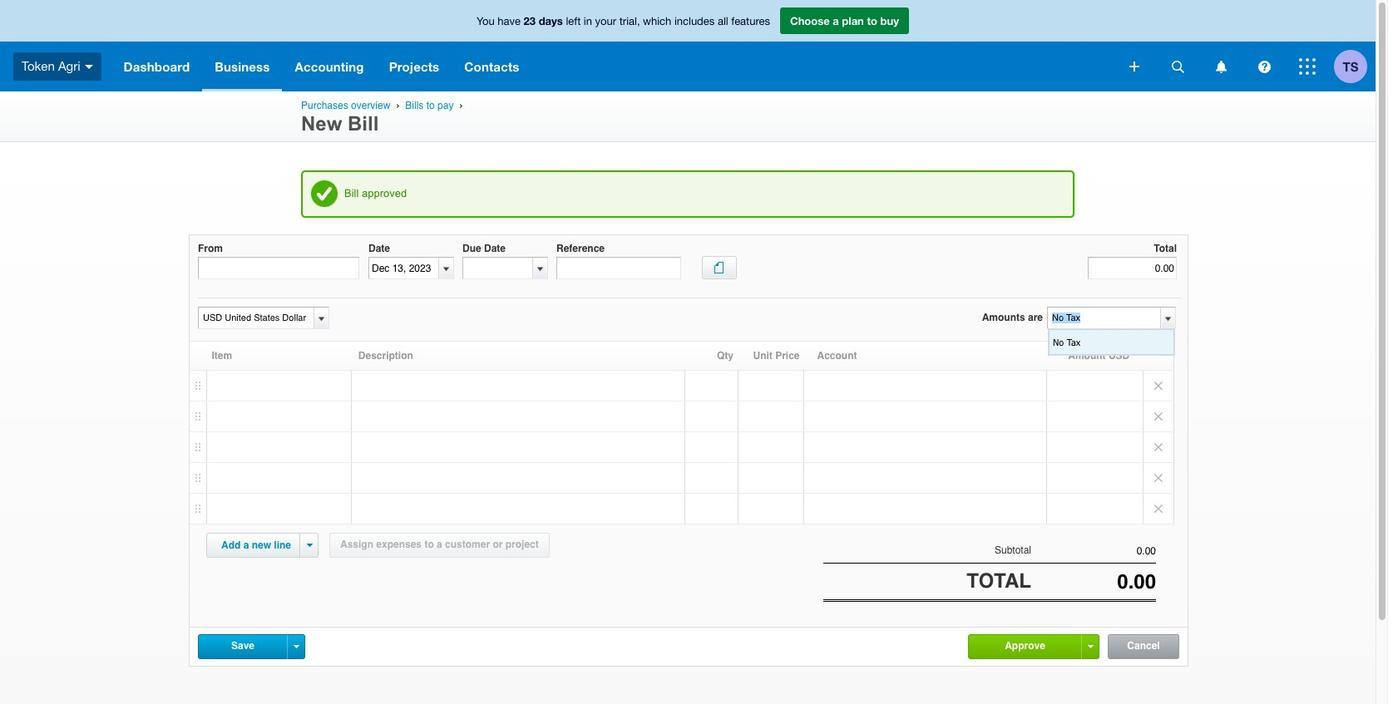 Task type: vqa. For each thing, say whether or not it's contained in the screenshot.
leftmost of
no



Task type: locate. For each thing, give the bounding box(es) containing it.
a
[[833, 14, 839, 27], [437, 539, 442, 551], [243, 540, 249, 551]]

choose a plan to buy
[[790, 14, 899, 27]]

2 horizontal spatial a
[[833, 14, 839, 27]]

2 delete line item image from the top
[[1144, 463, 1174, 493]]

0 vertical spatial to
[[867, 14, 877, 27]]

date
[[368, 243, 390, 255], [484, 243, 506, 255]]

2 vertical spatial to
[[425, 539, 434, 551]]

a left new
[[243, 540, 249, 551]]

2 delete line item image from the top
[[1144, 433, 1174, 462]]

0 vertical spatial delete line item image
[[1144, 371, 1174, 401]]

assign expenses to a customer or project
[[340, 539, 539, 551]]

bill left 'approved'
[[344, 187, 359, 200]]

0 vertical spatial bill
[[348, 112, 379, 135]]

a inside banner
[[833, 14, 839, 27]]

amounts
[[982, 312, 1025, 324]]

includes
[[674, 15, 715, 27]]

a for line
[[243, 540, 249, 551]]

business
[[215, 59, 270, 74]]

banner
[[0, 0, 1376, 91]]

1 horizontal spatial ›
[[459, 100, 463, 111]]

›
[[396, 100, 400, 111], [459, 100, 463, 111]]

0 horizontal spatial date
[[368, 243, 390, 255]]

trial,
[[619, 15, 640, 27]]

total
[[967, 570, 1031, 593]]

subtotal
[[995, 545, 1031, 556]]

1 horizontal spatial date
[[484, 243, 506, 255]]

1 vertical spatial to
[[426, 100, 435, 111]]

bill approved
[[344, 187, 407, 200]]

ts
[[1343, 59, 1359, 74]]

no tax
[[1053, 337, 1081, 348]]

0 horizontal spatial a
[[243, 540, 249, 551]]

approve
[[1005, 640, 1045, 652]]

bill down overview
[[348, 112, 379, 135]]

svg image inside token agri popup button
[[84, 65, 93, 69]]

no
[[1053, 337, 1064, 348]]

delete line item image
[[1144, 371, 1174, 401], [1144, 433, 1174, 462], [1144, 494, 1174, 524]]

23
[[524, 14, 536, 27]]

dashboard
[[124, 59, 190, 74]]

Total text field
[[1088, 257, 1177, 280]]

bill
[[348, 112, 379, 135], [344, 187, 359, 200]]

amount usd
[[1068, 350, 1130, 362]]

1 › from the left
[[396, 100, 400, 111]]

date up due date text field
[[484, 243, 506, 255]]

days
[[539, 14, 563, 27]]

business button
[[202, 42, 282, 91]]

1 horizontal spatial a
[[437, 539, 442, 551]]

due date
[[462, 243, 506, 255]]

in
[[584, 15, 592, 27]]

bill inside purchases overview › bills to pay › new bill
[[348, 112, 379, 135]]

dashboard link
[[111, 42, 202, 91]]

save link
[[199, 635, 287, 658]]

token
[[22, 59, 55, 73]]

cancel button
[[1109, 635, 1179, 658]]

total
[[1154, 243, 1177, 255]]

accounting button
[[282, 42, 376, 91]]

add a new line link
[[211, 534, 301, 557]]

item
[[212, 350, 232, 362]]

to left buy
[[867, 14, 877, 27]]

reference
[[556, 243, 605, 255]]

0 horizontal spatial ›
[[396, 100, 400, 111]]

a left 'plan'
[[833, 14, 839, 27]]

svg image
[[1299, 58, 1316, 75], [1172, 60, 1184, 73], [1216, 60, 1226, 73], [1130, 62, 1140, 72], [84, 65, 93, 69]]

› left bills
[[396, 100, 400, 111]]

which
[[643, 15, 671, 27]]

all
[[718, 15, 728, 27]]

save
[[231, 640, 255, 652]]

None text field
[[198, 257, 359, 280], [1031, 546, 1156, 557], [198, 257, 359, 280], [1031, 546, 1156, 557]]

to
[[867, 14, 877, 27], [426, 100, 435, 111], [425, 539, 434, 551]]

None text field
[[199, 308, 311, 329], [1048, 308, 1159, 329], [1031, 571, 1156, 594], [199, 308, 311, 329], [1048, 308, 1159, 329], [1031, 571, 1156, 594]]

to left the pay
[[426, 100, 435, 111]]

approve link
[[969, 635, 1081, 658]]

1 vertical spatial delete line item image
[[1144, 433, 1174, 462]]

delete line item image
[[1144, 402, 1174, 432], [1144, 463, 1174, 493]]

more add line options... image
[[307, 544, 312, 547]]

new
[[252, 540, 271, 551]]

to inside purchases overview › bills to pay › new bill
[[426, 100, 435, 111]]

account
[[817, 350, 857, 362]]

a left customer
[[437, 539, 442, 551]]

3 delete line item image from the top
[[1144, 494, 1174, 524]]

2 vertical spatial delete line item image
[[1144, 494, 1174, 524]]

to right expenses
[[425, 539, 434, 551]]

customer
[[445, 539, 490, 551]]

bills
[[405, 100, 424, 111]]

overview
[[351, 100, 390, 111]]

› right the pay
[[459, 100, 463, 111]]

1 vertical spatial delete line item image
[[1144, 463, 1174, 493]]

date up "date" text field
[[368, 243, 390, 255]]

2 date from the left
[[484, 243, 506, 255]]

0 vertical spatial delete line item image
[[1144, 402, 1174, 432]]



Task type: describe. For each thing, give the bounding box(es) containing it.
due
[[462, 243, 481, 255]]

1 delete line item image from the top
[[1144, 371, 1174, 401]]

svg image
[[1258, 60, 1271, 73]]

2 › from the left
[[459, 100, 463, 111]]

expenses
[[376, 539, 422, 551]]

unit price
[[753, 350, 800, 362]]

you
[[477, 15, 495, 27]]

purchases overview link
[[301, 100, 390, 111]]

price
[[775, 350, 800, 362]]

cancel
[[1127, 640, 1160, 652]]

new
[[301, 112, 342, 135]]

usd
[[1109, 350, 1130, 362]]

add
[[221, 540, 241, 551]]

projects
[[389, 59, 439, 74]]

more save options... image
[[293, 645, 299, 648]]

agri
[[58, 59, 80, 73]]

project
[[505, 539, 539, 551]]

ts button
[[1334, 42, 1376, 91]]

Reference text field
[[556, 257, 681, 280]]

or
[[493, 539, 503, 551]]

1 vertical spatial bill
[[344, 187, 359, 200]]

plan
[[842, 14, 864, 27]]

amounts are
[[982, 312, 1043, 324]]

a for to
[[833, 14, 839, 27]]

qty
[[717, 350, 734, 362]]

purchases
[[301, 100, 348, 111]]

approved
[[362, 187, 407, 200]]

1 delete line item image from the top
[[1144, 402, 1174, 432]]

contacts
[[464, 59, 519, 74]]

Date text field
[[369, 258, 438, 279]]

amount
[[1068, 350, 1106, 362]]

have
[[498, 15, 521, 27]]

features
[[731, 15, 770, 27]]

tax
[[1067, 337, 1081, 348]]

assign
[[340, 539, 373, 551]]

unit
[[753, 350, 773, 362]]

Due Date text field
[[463, 258, 532, 279]]

choose
[[790, 14, 830, 27]]

contacts button
[[452, 42, 532, 91]]

line
[[274, 540, 291, 551]]

are
[[1028, 312, 1043, 324]]

description
[[358, 350, 413, 362]]

your
[[595, 15, 616, 27]]

left
[[566, 15, 581, 27]]

more approve options... image
[[1088, 645, 1093, 648]]

buy
[[880, 14, 899, 27]]

accounting
[[295, 59, 364, 74]]

assign expenses to a customer or project link
[[329, 533, 550, 558]]

pay
[[438, 100, 454, 111]]

token agri
[[22, 59, 80, 73]]

purchases overview › bills to pay › new bill
[[301, 100, 466, 135]]

from
[[198, 243, 223, 255]]

add a new line
[[221, 540, 291, 551]]

1 date from the left
[[368, 243, 390, 255]]

bills to pay link
[[405, 100, 454, 111]]

projects button
[[376, 42, 452, 91]]

token agri button
[[0, 42, 111, 91]]

banner containing ts
[[0, 0, 1376, 91]]

you have 23 days left in your trial, which includes all features
[[477, 14, 770, 27]]



